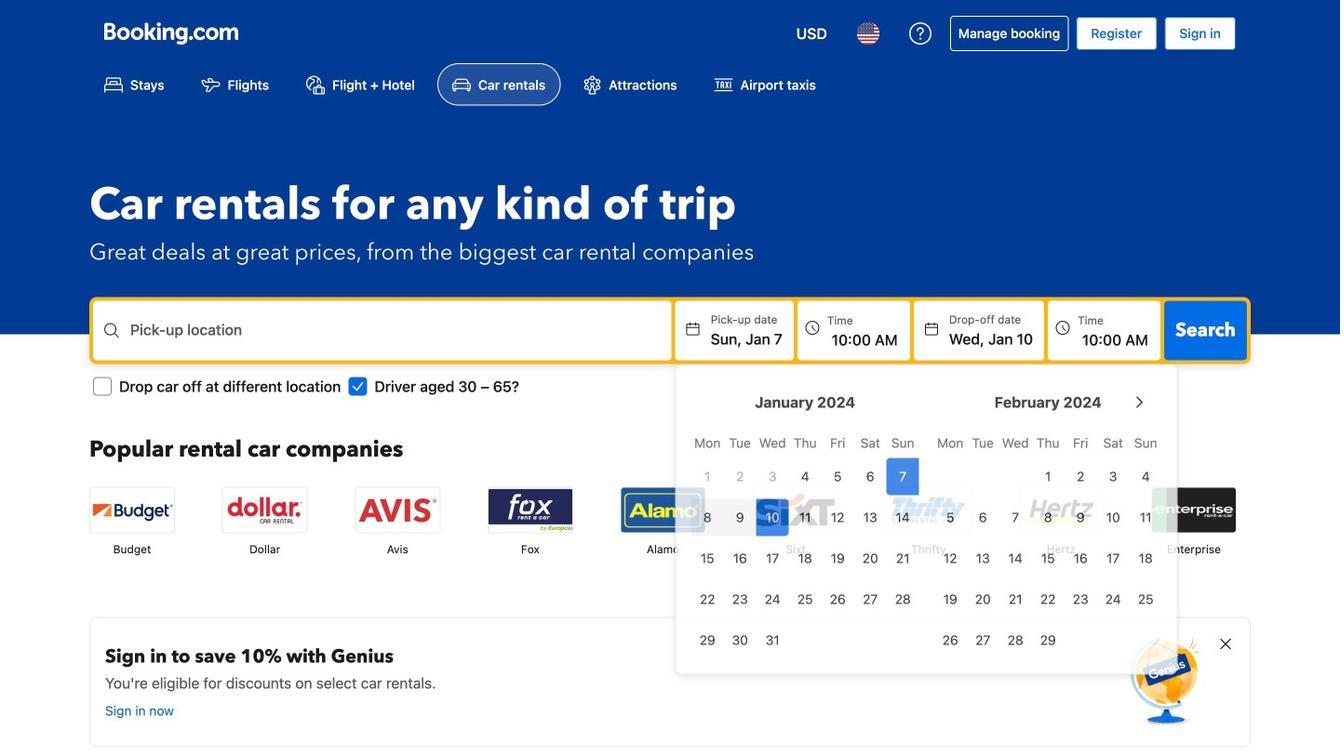 Task type: vqa. For each thing, say whether or not it's contained in the screenshot.
second the Admission
no



Task type: locate. For each thing, give the bounding box(es) containing it.
20 February 2024 checkbox
[[967, 581, 999, 618]]

sixt logo image
[[754, 488, 838, 533]]

thrifty logo image
[[887, 488, 970, 533]]

cell
[[887, 454, 919, 495], [691, 495, 724, 536], [724, 495, 756, 536], [756, 495, 789, 536]]

8 February 2024 checkbox
[[1032, 499, 1064, 536]]

enterprise logo image
[[1152, 488, 1236, 533]]

2 February 2024 checkbox
[[1064, 458, 1097, 495]]

25 January 2024 checkbox
[[789, 581, 821, 618]]

3 February 2024 checkbox
[[1097, 458, 1130, 495]]

0 horizontal spatial grid
[[691, 425, 919, 659]]

avis logo image
[[356, 488, 440, 533]]

2 January 2024 checkbox
[[724, 458, 756, 495]]

Pick-up location field
[[130, 331, 672, 353]]

4 February 2024 checkbox
[[1130, 458, 1162, 495]]

11 February 2024 checkbox
[[1130, 499, 1162, 536]]

grid
[[691, 425, 919, 659], [934, 425, 1162, 659]]

12 January 2024 checkbox
[[821, 499, 854, 536]]

24 January 2024 checkbox
[[756, 581, 789, 618]]

24 February 2024 checkbox
[[1097, 581, 1130, 618]]

14 January 2024 checkbox
[[887, 499, 919, 536]]

5 February 2024 checkbox
[[934, 499, 967, 536]]

15 January 2024 checkbox
[[691, 540, 724, 577]]

23 January 2024 checkbox
[[724, 581, 756, 618]]

7 February 2024 checkbox
[[999, 499, 1032, 536]]

1 horizontal spatial grid
[[934, 425, 1162, 659]]

10 February 2024 checkbox
[[1097, 499, 1130, 536]]

9 February 2024 checkbox
[[1064, 499, 1097, 536]]

14 February 2024 checkbox
[[999, 540, 1032, 577]]

budget logo image
[[90, 488, 174, 533]]

7 January 2024 checkbox
[[887, 458, 919, 495]]

16 January 2024 checkbox
[[724, 540, 756, 577]]

19 January 2024 checkbox
[[821, 540, 854, 577]]

15 February 2024 checkbox
[[1032, 540, 1064, 577]]

17 January 2024 checkbox
[[756, 540, 789, 577]]

13 January 2024 checkbox
[[854, 499, 887, 536]]

29 February 2024 checkbox
[[1032, 622, 1064, 659]]

1 grid from the left
[[691, 425, 919, 659]]



Task type: describe. For each thing, give the bounding box(es) containing it.
17 February 2024 checkbox
[[1097, 540, 1130, 577]]

22 January 2024 checkbox
[[691, 581, 724, 618]]

2 grid from the left
[[934, 425, 1162, 659]]

fox logo image
[[488, 488, 572, 533]]

4 January 2024 checkbox
[[789, 458, 821, 495]]

29 January 2024 checkbox
[[691, 622, 724, 659]]

26 January 2024 checkbox
[[821, 581, 854, 618]]

16 February 2024 checkbox
[[1064, 540, 1097, 577]]

6 January 2024 checkbox
[[854, 458, 887, 495]]

9 January 2024 checkbox
[[724, 499, 756, 536]]

27 January 2024 checkbox
[[854, 581, 887, 618]]

19 February 2024 checkbox
[[934, 581, 967, 618]]

25 February 2024 checkbox
[[1130, 581, 1162, 618]]

12 February 2024 checkbox
[[934, 540, 967, 577]]

booking.com online hotel reservations image
[[104, 22, 238, 45]]

23 February 2024 checkbox
[[1064, 581, 1097, 618]]

31 January 2024 checkbox
[[756, 622, 789, 659]]

30 January 2024 checkbox
[[724, 622, 756, 659]]

8 January 2024 checkbox
[[691, 499, 724, 536]]

3 January 2024 checkbox
[[756, 458, 789, 495]]

5 January 2024 checkbox
[[821, 458, 854, 495]]

22 February 2024 checkbox
[[1032, 581, 1064, 618]]

18 February 2024 checkbox
[[1130, 540, 1162, 577]]

11 January 2024 checkbox
[[789, 499, 821, 536]]

13 February 2024 checkbox
[[967, 540, 999, 577]]

20 January 2024 checkbox
[[854, 540, 887, 577]]

10 January 2024 checkbox
[[756, 499, 789, 536]]

27 February 2024 checkbox
[[967, 622, 999, 659]]

18 January 2024 checkbox
[[789, 540, 821, 577]]

28 February 2024 checkbox
[[999, 622, 1032, 659]]

1 January 2024 checkbox
[[691, 458, 724, 495]]

28 January 2024 checkbox
[[887, 581, 919, 618]]

dollar logo image
[[223, 488, 307, 533]]

21 January 2024 checkbox
[[887, 540, 919, 577]]

alamo logo image
[[621, 488, 705, 533]]

hertz logo image
[[1019, 488, 1103, 533]]

26 February 2024 checkbox
[[934, 622, 967, 659]]

6 February 2024 checkbox
[[967, 499, 999, 536]]

1 February 2024 checkbox
[[1032, 458, 1064, 495]]

21 February 2024 checkbox
[[999, 581, 1032, 618]]



